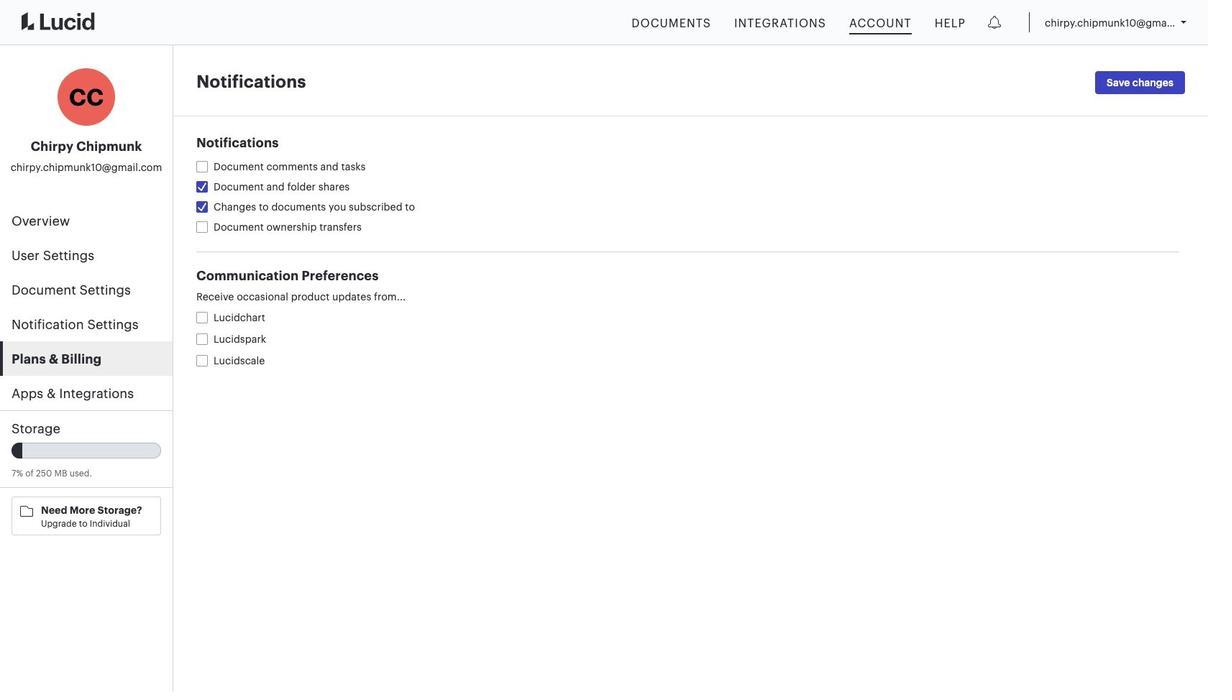 Task type: locate. For each thing, give the bounding box(es) containing it.
dialog
[[0, 0, 1209, 693]]

tab list
[[0, 204, 173, 411]]

tab
[[0, 342, 173, 376]]

cookie consent banner dialog
[[0, 627, 1209, 693]]



